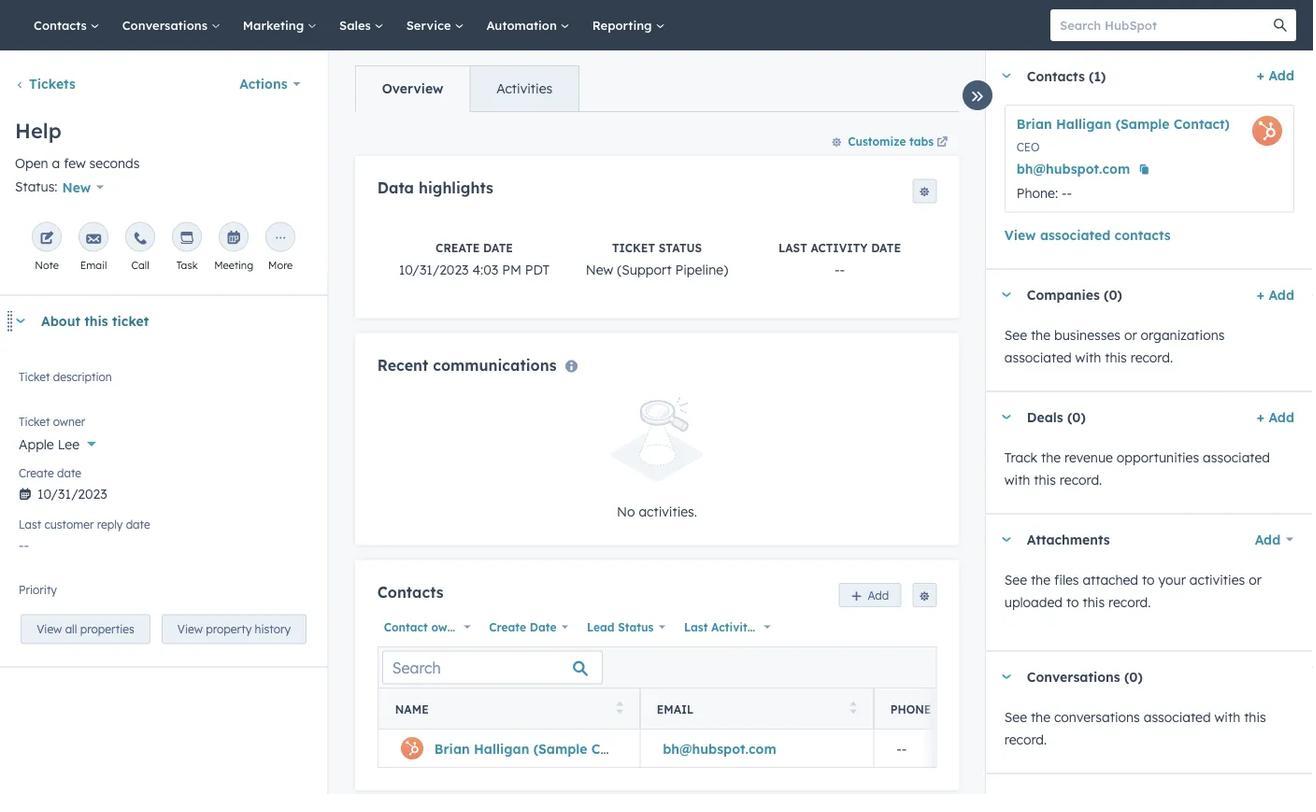 Task type: describe. For each thing, give the bounding box(es) containing it.
add for deals (0)
[[1269, 409, 1295, 425]]

apple lee
[[19, 436, 79, 452]]

1 vertical spatial to
[[1067, 594, 1080, 611]]

+ for deals (0)
[[1257, 409, 1265, 425]]

see the conversations associated with this record.
[[1005, 709, 1267, 748]]

automation
[[487, 17, 561, 33]]

actions button
[[227, 65, 313, 103]]

Create date text field
[[19, 477, 309, 507]]

opportunities
[[1117, 449, 1200, 466]]

overview button
[[356, 66, 469, 111]]

the for conversations
[[1031, 709, 1051, 726]]

customize tabs link
[[822, 126, 959, 156]]

last inside popup button
[[684, 621, 708, 635]]

owner for contact owner
[[431, 621, 466, 635]]

reporting
[[593, 17, 656, 33]]

call image
[[133, 231, 148, 246]]

new inside ticket status new (support pipeline)
[[586, 261, 613, 278]]

name
[[395, 703, 428, 717]]

companies
[[1027, 287, 1100, 303]]

about this ticket button
[[0, 296, 309, 346]]

ticket description
[[19, 370, 112, 384]]

priority
[[19, 583, 57, 597]]

caret image for companies (0)
[[1001, 293, 1012, 297]]

marketing link
[[232, 0, 328, 50]]

files
[[1055, 572, 1079, 588]]

contacts for contacts link
[[34, 17, 90, 33]]

apple lee button
[[19, 426, 309, 457]]

associated inside track the revenue opportunities associated with this record.
[[1203, 449, 1271, 466]]

more image
[[273, 231, 288, 246]]

phone:
[[1017, 185, 1059, 201]]

activities button
[[469, 66, 578, 111]]

data highlights
[[377, 179, 493, 197]]

communications
[[433, 356, 556, 374]]

note image
[[39, 231, 54, 246]]

last activity date button
[[677, 615, 784, 640]]

companies (0) button
[[986, 270, 1250, 320]]

about
[[41, 313, 80, 329]]

1 horizontal spatial email
[[657, 703, 694, 717]]

view for view associated contacts
[[1005, 227, 1037, 243]]

open
[[15, 155, 48, 172]]

view associated contacts
[[1005, 227, 1171, 243]]

create date
[[489, 621, 556, 635]]

conversations (0)
[[1027, 669, 1143, 686]]

all
[[65, 623, 77, 637]]

task image
[[180, 231, 195, 246]]

date inside "create date 10/31/2023 4:03 pm pdt"
[[483, 241, 513, 255]]

meeting image
[[226, 231, 241, 246]]

this inside see the files attached to your activities or uploaded to this record.
[[1083, 594, 1105, 611]]

recent communications
[[377, 356, 556, 374]]

email image
[[86, 231, 101, 246]]

0 horizontal spatial (sample
[[533, 741, 587, 757]]

more
[[268, 258, 293, 271]]

date inside popup button
[[529, 621, 556, 635]]

contacts link
[[22, 0, 111, 50]]

1 vertical spatial halligan
[[474, 741, 529, 757]]

the for files
[[1031, 572, 1051, 588]]

(support
[[617, 261, 671, 278]]

search button
[[1265, 9, 1297, 41]]

(0) for companies (0)
[[1104, 287, 1123, 303]]

this inside see the conversations associated with this record.
[[1245, 709, 1267, 726]]

tickets link
[[15, 76, 75, 92]]

add button
[[1243, 521, 1295, 559]]

ticket owner
[[19, 415, 85, 429]]

contact owner button
[[377, 615, 475, 640]]

0 horizontal spatial brian
[[434, 741, 470, 757]]

press to sort. image for email
[[850, 702, 857, 715]]

record. inside see the businesses or organizations associated with this record.
[[1131, 349, 1174, 366]]

your
[[1159, 572, 1186, 588]]

automation link
[[475, 0, 581, 50]]

view all properties link
[[21, 615, 150, 645]]

contacts
[[1115, 227, 1171, 243]]

see for see the conversations associated with this record.
[[1005, 709, 1028, 726]]

conversations
[[1055, 709, 1140, 726]]

marketing
[[243, 17, 308, 33]]

tickets
[[29, 76, 75, 92]]

associated inside see the conversations associated with this record.
[[1144, 709, 1211, 726]]

no activities.
[[617, 503, 697, 520]]

contacts for contacts (1)
[[1027, 68, 1085, 84]]

a
[[52, 155, 60, 172]]

phone: --
[[1017, 185, 1073, 201]]

this inside see the businesses or organizations associated with this record.
[[1105, 349, 1127, 366]]

+ for companies (0)
[[1257, 287, 1265, 303]]

new button
[[58, 175, 116, 199]]

view for view property history
[[177, 623, 203, 637]]

pipeline)
[[675, 261, 728, 278]]

press to sort. element for name
[[616, 702, 623, 718]]

0 horizontal spatial contact)
[[591, 741, 647, 757]]

actions
[[240, 76, 288, 92]]

ceo
[[1017, 140, 1040, 154]]

Search search field
[[382, 651, 602, 685]]

+ add for contacts (1)
[[1257, 67, 1295, 84]]

see for see the businesses or organizations associated with this record.
[[1005, 327, 1028, 343]]

last for -
[[778, 241, 807, 255]]

add inside add popup button
[[1255, 532, 1281, 548]]

+ add for deals (0)
[[1257, 409, 1295, 425]]

create for create date
[[489, 621, 526, 635]]

businesses
[[1055, 327, 1121, 343]]

highlights
[[418, 179, 493, 197]]

date down lee
[[57, 466, 81, 480]]

+ add button for contacts (1)
[[1257, 65, 1295, 87]]

0 vertical spatial halligan
[[1057, 116, 1112, 132]]

1 horizontal spatial (sample
[[1116, 116, 1170, 132]]

apple
[[19, 436, 54, 452]]

1 horizontal spatial brian
[[1017, 116, 1053, 132]]

the for revenue
[[1042, 449, 1061, 466]]

companies (0)
[[1027, 287, 1123, 303]]

activities
[[1190, 572, 1246, 588]]

new inside popup button
[[62, 179, 91, 195]]

recent
[[377, 356, 428, 374]]

help
[[15, 118, 62, 144]]

caret image for conversations (0)
[[1001, 675, 1012, 680]]

create date
[[19, 466, 81, 480]]

+ add button for deals (0)
[[1257, 406, 1295, 429]]

uploaded
[[1005, 594, 1063, 611]]

lead status
[[587, 621, 654, 635]]

add button
[[839, 583, 901, 608]]

view property history link
[[162, 615, 307, 645]]

no
[[617, 503, 635, 520]]

with inside see the businesses or organizations associated with this record.
[[1076, 349, 1102, 366]]

bh@hubspot.com for the topmost bh@hubspot.com link
[[1017, 161, 1131, 177]]

+ add for companies (0)
[[1257, 287, 1295, 303]]

contacts (1) button
[[986, 50, 1250, 101]]

about this ticket
[[41, 313, 149, 329]]

last for date
[[19, 518, 41, 532]]

select an option button
[[19, 580, 309, 611]]

caret image for attachments
[[1001, 538, 1012, 542]]

no activities. alert
[[377, 397, 937, 523]]



Task type: locate. For each thing, give the bounding box(es) containing it.
deals
[[1027, 409, 1064, 426]]

caret image left about
[[15, 319, 26, 323]]

0 horizontal spatial press to sort. image
[[616, 702, 623, 715]]

1 vertical spatial conversations
[[1027, 669, 1121, 686]]

record.
[[1131, 349, 1174, 366], [1060, 472, 1103, 488], [1109, 594, 1151, 611], [1005, 732, 1047, 748]]

record. inside see the files attached to your activities or uploaded to this record.
[[1109, 594, 1151, 611]]

see right the number on the right bottom of the page
[[1005, 709, 1028, 726]]

press to sort. image left phone
[[850, 702, 857, 715]]

0 horizontal spatial last
[[19, 518, 41, 532]]

1 caret image from the top
[[1001, 73, 1012, 78]]

0 vertical spatial (sample
[[1116, 116, 1170, 132]]

2 + add from the top
[[1257, 287, 1295, 303]]

2 press to sort. element from the left
[[850, 702, 857, 718]]

option
[[79, 590, 119, 607]]

call
[[131, 258, 149, 271]]

0 vertical spatial + add button
[[1257, 65, 1295, 87]]

activity
[[711, 621, 754, 635]]

1 + add button from the top
[[1257, 65, 1295, 87]]

2 vertical spatial + add button
[[1257, 406, 1295, 429]]

create date 10/31/2023 4:03 pm pdt
[[399, 241, 549, 278]]

1 vertical spatial brian halligan (sample contact)
[[434, 741, 647, 757]]

associated right the opportunities
[[1203, 449, 1271, 466]]

view
[[1005, 227, 1037, 243], [37, 623, 62, 637], [177, 623, 203, 637]]

see for see the files attached to your activities or uploaded to this record.
[[1005, 572, 1028, 588]]

record. inside see the conversations associated with this record.
[[1005, 732, 1047, 748]]

caret image for contacts (1)
[[1001, 73, 1012, 78]]

ticket inside ticket status new (support pipeline)
[[612, 241, 655, 255]]

add for contacts (1)
[[1269, 67, 1295, 84]]

3 + add button from the top
[[1257, 406, 1295, 429]]

see inside see the conversations associated with this record.
[[1005, 709, 1028, 726]]

contacts (1)
[[1027, 68, 1106, 84]]

see
[[1005, 327, 1028, 343], [1005, 572, 1028, 588], [1005, 709, 1028, 726]]

caret image inside the companies (0) dropdown button
[[1001, 293, 1012, 297]]

halligan down (1)
[[1057, 116, 1112, 132]]

(0) up see the conversations associated with this record.
[[1125, 669, 1143, 686]]

conversations link
[[111, 0, 232, 50]]

(0) up businesses
[[1104, 287, 1123, 303]]

caret image left attachments
[[1001, 538, 1012, 542]]

2 vertical spatial +
[[1257, 409, 1265, 425]]

search image
[[1274, 19, 1287, 32]]

0 horizontal spatial view
[[37, 623, 62, 637]]

pdt
[[525, 261, 549, 278]]

to down files
[[1067, 594, 1080, 611]]

associated inside see the businesses or organizations associated with this record.
[[1005, 349, 1072, 366]]

1 press to sort. image from the left
[[616, 702, 623, 715]]

associated down businesses
[[1005, 349, 1072, 366]]

owner
[[53, 415, 85, 429], [431, 621, 466, 635]]

phone
[[890, 703, 931, 717]]

1 + add from the top
[[1257, 67, 1295, 84]]

(1)
[[1089, 68, 1106, 84]]

caret image left the 'deals' at the right bottom of the page
[[1001, 415, 1012, 420]]

view for view all properties
[[37, 623, 62, 637]]

owner up lee
[[53, 415, 85, 429]]

+ add button
[[1257, 65, 1295, 87], [1257, 284, 1295, 306], [1257, 406, 1295, 429]]

caret image for deals (0)
[[1001, 415, 1012, 420]]

3 + add from the top
[[1257, 409, 1295, 425]]

1 date from the left
[[529, 621, 556, 635]]

see the files attached to your activities or uploaded to this record.
[[1005, 572, 1262, 611]]

1 vertical spatial + add button
[[1257, 284, 1295, 306]]

meeting
[[214, 258, 253, 271]]

0 horizontal spatial create
[[19, 466, 54, 480]]

1 horizontal spatial date
[[757, 621, 784, 635]]

this inside track the revenue opportunities associated with this record.
[[1034, 472, 1056, 488]]

1 horizontal spatial with
[[1076, 349, 1102, 366]]

1 vertical spatial new
[[586, 261, 613, 278]]

2 vertical spatial ticket
[[19, 415, 50, 429]]

0 horizontal spatial caret image
[[15, 319, 26, 323]]

1 + from the top
[[1257, 67, 1265, 84]]

tabs
[[909, 134, 934, 148]]

add for companies (0)
[[1269, 287, 1295, 303]]

0 horizontal spatial date
[[529, 621, 556, 635]]

1 horizontal spatial contacts
[[377, 583, 443, 602]]

see up uploaded
[[1005, 572, 1028, 588]]

--
[[896, 741, 907, 757]]

0 horizontal spatial to
[[1067, 594, 1080, 611]]

+ add button for companies (0)
[[1257, 284, 1295, 306]]

contacts
[[34, 17, 90, 33], [1027, 68, 1085, 84], [377, 583, 443, 602]]

revenue
[[1065, 449, 1113, 466]]

the down the companies
[[1031, 327, 1051, 343]]

2 date from the left
[[757, 621, 784, 635]]

press to sort. element for email
[[850, 702, 857, 718]]

0 vertical spatial brian
[[1017, 116, 1053, 132]]

this inside "dropdown button"
[[84, 313, 108, 329]]

-
[[1062, 185, 1067, 201], [1067, 185, 1073, 201], [834, 261, 840, 278], [840, 261, 845, 278], [896, 741, 902, 757], [902, 741, 907, 757]]

or right activities
[[1249, 572, 1262, 588]]

0 horizontal spatial contacts
[[34, 17, 90, 33]]

sales link
[[328, 0, 395, 50]]

ticket left description
[[19, 370, 50, 384]]

create
[[435, 241, 479, 255], [19, 466, 54, 480], [489, 621, 526, 635]]

data
[[377, 179, 414, 197]]

create up search search box
[[489, 621, 526, 635]]

1 vertical spatial bh@hubspot.com link
[[663, 741, 776, 757]]

0 vertical spatial new
[[62, 179, 91, 195]]

0 vertical spatial with
[[1076, 349, 1102, 366]]

0 horizontal spatial bh@hubspot.com
[[663, 741, 776, 757]]

1 see from the top
[[1005, 327, 1028, 343]]

0 vertical spatial ticket
[[612, 241, 655, 255]]

associated down conversations (0) dropdown button
[[1144, 709, 1211, 726]]

see inside see the files attached to your activities or uploaded to this record.
[[1005, 572, 1028, 588]]

ticket
[[612, 241, 655, 255], [19, 370, 50, 384], [19, 415, 50, 429]]

1 vertical spatial owner
[[431, 621, 466, 635]]

1 horizontal spatial halligan
[[1057, 116, 1112, 132]]

0 horizontal spatial with
[[1005, 472, 1031, 488]]

1 vertical spatial email
[[657, 703, 694, 717]]

1 horizontal spatial brian halligan (sample contact) link
[[1017, 116, 1230, 132]]

record. down organizations
[[1131, 349, 1174, 366]]

view all properties
[[37, 623, 134, 637]]

contacts left (1)
[[1027, 68, 1085, 84]]

organizations
[[1141, 327, 1225, 343]]

activity
[[811, 241, 868, 255]]

0 vertical spatial brian halligan (sample contact)
[[1017, 116, 1230, 132]]

0 vertical spatial + add
[[1257, 67, 1295, 84]]

2 vertical spatial (0)
[[1125, 669, 1143, 686]]

ticket status new (support pipeline)
[[586, 241, 728, 278]]

pm
[[502, 261, 521, 278]]

0 vertical spatial (0)
[[1104, 287, 1123, 303]]

contacts inside contacts (1) dropdown button
[[1027, 68, 1085, 84]]

the inside see the conversations associated with this record.
[[1031, 709, 1051, 726]]

lee
[[58, 436, 79, 452]]

associated inside view associated contacts link
[[1041, 227, 1111, 243]]

2 vertical spatial create
[[489, 621, 526, 635]]

conversations for conversations
[[122, 17, 211, 33]]

attachments button
[[986, 515, 1236, 565]]

1 horizontal spatial to
[[1143, 572, 1155, 588]]

1 vertical spatial brian halligan (sample contact) link
[[434, 741, 647, 757]]

contacts up 'contact'
[[377, 583, 443, 602]]

0 vertical spatial contacts
[[34, 17, 90, 33]]

2 horizontal spatial contacts
[[1027, 68, 1085, 84]]

number
[[934, 703, 984, 717]]

caret image inside 'deals (0)' dropdown button
[[1001, 415, 1012, 420]]

see down the companies
[[1005, 327, 1028, 343]]

bh@hubspot.com for bh@hubspot.com link to the left
[[663, 741, 776, 757]]

1 vertical spatial with
[[1005, 472, 1031, 488]]

halligan
[[1057, 116, 1112, 132], [474, 741, 529, 757]]

caret image left contacts (1)
[[1001, 73, 1012, 78]]

task
[[176, 258, 198, 271]]

seconds
[[89, 155, 140, 172]]

with inside track the revenue opportunities associated with this record.
[[1005, 472, 1031, 488]]

service link
[[395, 0, 475, 50]]

2 horizontal spatial last
[[778, 241, 807, 255]]

ticket for ticket status new (support pipeline)
[[612, 241, 655, 255]]

2 vertical spatial see
[[1005, 709, 1028, 726]]

reply
[[97, 518, 123, 532]]

1 vertical spatial + add
[[1257, 287, 1295, 303]]

last inside "last activity date --"
[[778, 241, 807, 255]]

brian
[[1017, 116, 1053, 132], [434, 741, 470, 757]]

0 vertical spatial to
[[1143, 572, 1155, 588]]

create inside popup button
[[489, 621, 526, 635]]

create up 10/31/2023
[[435, 241, 479, 255]]

the
[[1031, 327, 1051, 343], [1042, 449, 1061, 466], [1031, 572, 1051, 588], [1031, 709, 1051, 726]]

caret image inside attachments dropdown button
[[1001, 538, 1012, 542]]

note
[[35, 258, 59, 271]]

last activity date --
[[778, 241, 901, 278]]

add inside add button
[[868, 588, 889, 602]]

0 vertical spatial create
[[435, 241, 479, 255]]

1 horizontal spatial new
[[586, 261, 613, 278]]

2 horizontal spatial view
[[1005, 227, 1037, 243]]

owner inside popup button
[[431, 621, 466, 635]]

2 vertical spatial contacts
[[377, 583, 443, 602]]

or down the companies (0) dropdown button
[[1125, 327, 1138, 343]]

date right activity
[[757, 621, 784, 635]]

0 vertical spatial brian halligan (sample contact) link
[[1017, 116, 1230, 132]]

caret image inside 'about this ticket' "dropdown button"
[[15, 319, 26, 323]]

press to sort. image
[[616, 702, 623, 715], [850, 702, 857, 715]]

0 horizontal spatial brian halligan (sample contact)
[[434, 741, 647, 757]]

the for businesses
[[1031, 327, 1051, 343]]

1 horizontal spatial brian halligan (sample contact)
[[1017, 116, 1230, 132]]

brian halligan (sample contact) link for view associated contacts
[[1017, 116, 1230, 132]]

associated down phone: --
[[1041, 227, 1111, 243]]

date right reply
[[126, 518, 150, 532]]

ticket for ticket owner
[[19, 415, 50, 429]]

ticket up (support
[[612, 241, 655, 255]]

1 vertical spatial last
[[19, 518, 41, 532]]

brian halligan (sample contact) link for bh@hubspot.com
[[434, 741, 647, 757]]

press to sort. element left phone
[[850, 702, 857, 718]]

navigation containing overview
[[355, 65, 579, 112]]

press to sort. image down lead status
[[616, 702, 623, 715]]

0 horizontal spatial new
[[62, 179, 91, 195]]

contacts up tickets
[[34, 17, 90, 33]]

1 horizontal spatial create
[[435, 241, 479, 255]]

+ for contacts (1)
[[1257, 67, 1265, 84]]

0 vertical spatial caret image
[[15, 319, 26, 323]]

record. down conversations (0)
[[1005, 732, 1047, 748]]

record. inside track the revenue opportunities associated with this record.
[[1060, 472, 1103, 488]]

1 horizontal spatial last
[[684, 621, 708, 635]]

1 vertical spatial create
[[19, 466, 54, 480]]

0 vertical spatial bh@hubspot.com
[[1017, 161, 1131, 177]]

(0) right the 'deals' at the right bottom of the page
[[1068, 409, 1086, 426]]

0 vertical spatial +
[[1257, 67, 1265, 84]]

see inside see the businesses or organizations associated with this record.
[[1005, 327, 1028, 343]]

reporting link
[[581, 0, 676, 50]]

see the businesses or organizations associated with this record.
[[1005, 327, 1225, 366]]

caret image inside conversations (0) dropdown button
[[1001, 675, 1012, 680]]

2 horizontal spatial create
[[489, 621, 526, 635]]

caret image inside contacts (1) dropdown button
[[1001, 73, 1012, 78]]

1 horizontal spatial (0)
[[1104, 287, 1123, 303]]

track the revenue opportunities associated with this record.
[[1005, 449, 1271, 488]]

navigation
[[355, 65, 579, 112]]

2 see from the top
[[1005, 572, 1028, 588]]

new left (support
[[586, 261, 613, 278]]

0 horizontal spatial (0)
[[1068, 409, 1086, 426]]

1 horizontal spatial press to sort. image
[[850, 702, 857, 715]]

date up 4:03
[[483, 241, 513, 255]]

create date button
[[482, 615, 573, 640]]

(0) for conversations (0)
[[1125, 669, 1143, 686]]

record. down revenue
[[1060, 472, 1103, 488]]

press to sort. element
[[616, 702, 623, 718], [850, 702, 857, 718]]

1 vertical spatial bh@hubspot.com
[[663, 741, 776, 757]]

0 horizontal spatial brian halligan (sample contact) link
[[434, 741, 647, 757]]

2 caret image from the top
[[1001, 293, 1012, 297]]

ticket for ticket description
[[19, 370, 50, 384]]

0 vertical spatial bh@hubspot.com link
[[1017, 158, 1131, 180]]

open a few seconds
[[15, 155, 140, 172]]

1 vertical spatial contacts
[[1027, 68, 1085, 84]]

attachments
[[1027, 532, 1110, 548]]

0 vertical spatial last
[[778, 241, 807, 255]]

or inside see the businesses or organizations associated with this record.
[[1125, 327, 1138, 343]]

1 horizontal spatial bh@hubspot.com link
[[1017, 158, 1131, 180]]

track
[[1005, 449, 1038, 466]]

ticket up apple
[[19, 415, 50, 429]]

0 vertical spatial or
[[1125, 327, 1138, 343]]

view left property
[[177, 623, 203, 637]]

brian up ceo on the top
[[1017, 116, 1053, 132]]

caret image
[[1001, 73, 1012, 78], [1001, 293, 1012, 297], [1001, 538, 1012, 542], [1001, 675, 1012, 680]]

the right track
[[1042, 449, 1061, 466]]

history
[[255, 623, 291, 637]]

the inside see the files attached to your activities or uploaded to this record.
[[1031, 572, 1051, 588]]

associated
[[1041, 227, 1111, 243], [1005, 349, 1072, 366], [1203, 449, 1271, 466], [1144, 709, 1211, 726]]

to left 'your'
[[1143, 572, 1155, 588]]

3 caret image from the top
[[1001, 538, 1012, 542]]

Search HubSpot search field
[[1051, 9, 1280, 41]]

or
[[1125, 327, 1138, 343], [1249, 572, 1262, 588]]

contacts inside contacts link
[[34, 17, 90, 33]]

date left lead
[[529, 621, 556, 635]]

0 horizontal spatial email
[[80, 258, 107, 271]]

status
[[618, 621, 654, 635]]

2 vertical spatial with
[[1215, 709, 1241, 726]]

record. down attached
[[1109, 594, 1151, 611]]

last activity date
[[684, 621, 784, 635]]

2 horizontal spatial with
[[1215, 709, 1241, 726]]

3 + from the top
[[1257, 409, 1265, 425]]

date right activity
[[871, 241, 901, 255]]

1 vertical spatial see
[[1005, 572, 1028, 588]]

press to sort. image for name
[[616, 702, 623, 715]]

1 horizontal spatial caret image
[[1001, 415, 1012, 420]]

with inside see the conversations associated with this record.
[[1215, 709, 1241, 726]]

sales
[[339, 17, 375, 33]]

date inside "last activity date --"
[[871, 241, 901, 255]]

the up uploaded
[[1031, 572, 1051, 588]]

0 vertical spatial see
[[1005, 327, 1028, 343]]

0 horizontal spatial press to sort. element
[[616, 702, 623, 718]]

conversations inside dropdown button
[[1027, 669, 1121, 686]]

1 horizontal spatial bh@hubspot.com
[[1017, 161, 1131, 177]]

date
[[483, 241, 513, 255], [871, 241, 901, 255], [57, 466, 81, 480], [126, 518, 150, 532]]

(0) for deals (0)
[[1068, 409, 1086, 426]]

0 vertical spatial owner
[[53, 415, 85, 429]]

0 horizontal spatial or
[[1125, 327, 1138, 343]]

caret image for about this ticket
[[15, 319, 26, 323]]

10/31/2023
[[399, 261, 468, 278]]

view down phone:
[[1005, 227, 1037, 243]]

halligan down search search box
[[474, 741, 529, 757]]

1 vertical spatial caret image
[[1001, 415, 1012, 420]]

owner for ticket owner
[[53, 415, 85, 429]]

1 vertical spatial (0)
[[1068, 409, 1086, 426]]

status
[[658, 241, 702, 255]]

caret image left the companies
[[1001, 293, 1012, 297]]

contact)
[[1174, 116, 1230, 132], [591, 741, 647, 757]]

1 vertical spatial +
[[1257, 287, 1265, 303]]

create for create date 10/31/2023 4:03 pm pdt
[[435, 241, 479, 255]]

press to sort. element down lead status
[[616, 702, 623, 718]]

ticket
[[112, 313, 149, 329]]

create inside "create date 10/31/2023 4:03 pm pdt"
[[435, 241, 479, 255]]

+ add
[[1257, 67, 1295, 84], [1257, 287, 1295, 303], [1257, 409, 1295, 425]]

or inside see the files attached to your activities or uploaded to this record.
[[1249, 572, 1262, 588]]

4:03
[[472, 261, 498, 278]]

activities.
[[638, 503, 697, 520]]

caret image left conversations (0)
[[1001, 675, 1012, 680]]

3 see from the top
[[1005, 709, 1028, 726]]

conversations for conversations (0)
[[1027, 669, 1121, 686]]

the inside track the revenue opportunities associated with this record.
[[1042, 449, 1061, 466]]

overview
[[382, 80, 443, 97]]

view left all
[[37, 623, 62, 637]]

1 vertical spatial brian
[[434, 741, 470, 757]]

the left conversations
[[1031, 709, 1051, 726]]

owner right 'contact'
[[431, 621, 466, 635]]

status:
[[15, 179, 58, 195]]

2 press to sort. image from the left
[[850, 702, 857, 715]]

the inside see the businesses or organizations associated with this record.
[[1031, 327, 1051, 343]]

1 horizontal spatial view
[[177, 623, 203, 637]]

1 horizontal spatial owner
[[431, 621, 466, 635]]

brian down search search box
[[434, 741, 470, 757]]

2 + add button from the top
[[1257, 284, 1295, 306]]

date inside popup button
[[757, 621, 784, 635]]

Ticket description text field
[[19, 367, 309, 404]]

2 + from the top
[[1257, 287, 1265, 303]]

select an option
[[19, 590, 119, 607]]

new down open a few seconds at the left
[[62, 179, 91, 195]]

contact owner
[[384, 621, 466, 635]]

create down apple
[[19, 466, 54, 480]]

1 horizontal spatial contact)
[[1174, 116, 1230, 132]]

1 horizontal spatial conversations
[[1027, 669, 1121, 686]]

4 caret image from the top
[[1001, 675, 1012, 680]]

caret image
[[15, 319, 26, 323], [1001, 415, 1012, 420]]

Last customer reply date text field
[[19, 529, 309, 558]]

contact
[[384, 621, 428, 635]]

email
[[80, 258, 107, 271], [657, 703, 694, 717]]

create for create date
[[19, 466, 54, 480]]

1 press to sort. element from the left
[[616, 702, 623, 718]]

1 vertical spatial contact)
[[591, 741, 647, 757]]

0 horizontal spatial halligan
[[474, 741, 529, 757]]

service
[[406, 17, 455, 33]]

0 horizontal spatial bh@hubspot.com link
[[663, 741, 776, 757]]

last customer reply date
[[19, 518, 150, 532]]



Task type: vqa. For each thing, say whether or not it's contained in the screenshot.
Reporting link
yes



